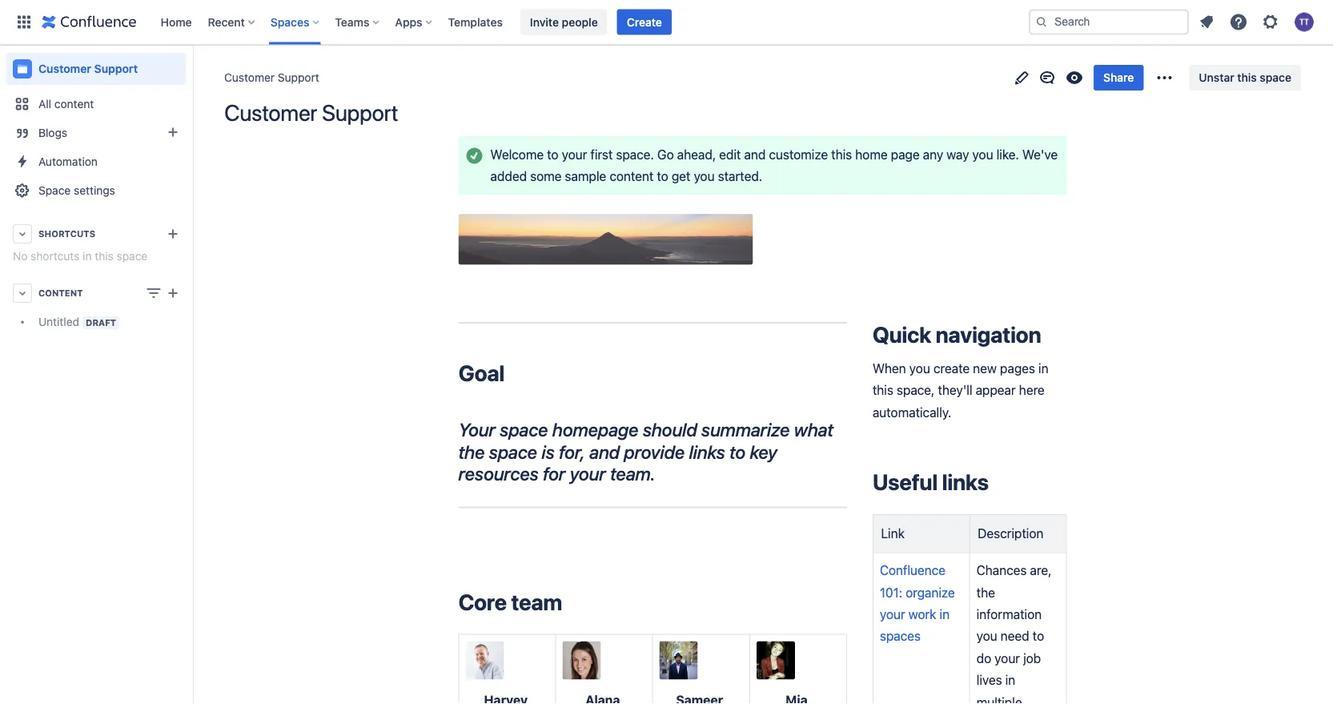 Task type: describe. For each thing, give the bounding box(es) containing it.
way
[[947, 147, 970, 162]]

people
[[562, 15, 598, 28]]

confluence 101: organize your work in spaces link
[[880, 563, 959, 644]]

you right "way"
[[973, 147, 994, 162]]

customer support link inside the space element
[[6, 53, 186, 85]]

need
[[1001, 629, 1030, 644]]

unstar this space
[[1200, 71, 1292, 84]]

space settings
[[38, 184, 115, 197]]

your inside the your space homepage should summarize what the space is for, and provide links to key resources for your team.
[[570, 463, 606, 485]]

create a page image
[[163, 284, 183, 303]]

appswitcher icon image
[[14, 12, 34, 32]]

settings
[[74, 184, 115, 197]]

help icon image
[[1230, 12, 1249, 32]]

in inside "confluence 101: organize your work in spaces"
[[940, 607, 950, 622]]

job
[[1024, 651, 1042, 666]]

unstar this space button
[[1190, 65, 1302, 91]]

templates
[[448, 15, 503, 28]]

1 horizontal spatial links
[[943, 469, 989, 495]]

new
[[974, 361, 997, 376]]

untitled
[[38, 315, 79, 328]]

goal
[[459, 360, 505, 386]]

automatically.
[[873, 404, 952, 420]]

copy image for useful links
[[988, 473, 1007, 492]]

panel success image
[[465, 146, 484, 165]]

quick navigation
[[873, 322, 1042, 348]]

pages
[[1001, 361, 1036, 376]]

copy image
[[1040, 325, 1059, 344]]

you inside when you create new pages in this space, they'll appear here automatically.
[[910, 361, 931, 376]]

teams
[[335, 15, 370, 28]]

work
[[909, 607, 937, 622]]

space settings link
[[6, 176, 186, 205]]

space up resources
[[489, 441, 538, 463]]

apps button
[[390, 9, 439, 35]]

to inside the your space homepage should summarize what the space is for, and provide links to key resources for your team.
[[730, 441, 746, 463]]

in inside chances are, the information you need to do your job lives in mu
[[1006, 673, 1016, 688]]

share button
[[1094, 65, 1144, 91]]

shortcuts
[[38, 229, 95, 239]]

home link
[[156, 9, 197, 35]]

space
[[38, 184, 71, 197]]

they'll
[[938, 383, 973, 398]]

templates link
[[443, 9, 508, 35]]

spaces button
[[266, 9, 326, 35]]

edit this page image
[[1013, 68, 1032, 87]]

1 horizontal spatial customer support link
[[224, 70, 319, 86]]

like.
[[997, 147, 1020, 162]]

space down shortcuts dropdown button
[[117, 250, 148, 263]]

create link
[[617, 9, 672, 35]]

unstar
[[1200, 71, 1235, 84]]

confluence 101: organize your work in spaces
[[880, 563, 959, 644]]

quick
[[873, 322, 932, 348]]

customer inside the space element
[[38, 62, 91, 75]]

draft
[[86, 317, 116, 328]]

team.
[[610, 463, 656, 485]]

this inside welcome to your first space. go ahead, edit and customize this home page any way you like. we've added some sample content to get you started.
[[832, 147, 853, 162]]

invite people
[[530, 15, 598, 28]]

to up some
[[547, 147, 559, 162]]

copy image for core team
[[561, 592, 580, 611]]

banner containing home
[[0, 0, 1334, 45]]

provide
[[624, 441, 685, 463]]

space.
[[616, 147, 654, 162]]

recent
[[208, 15, 245, 28]]

homepage
[[553, 419, 639, 441]]

your
[[459, 419, 496, 441]]

to inside chances are, the information you need to do your job lives in mu
[[1033, 629, 1045, 644]]

welcome
[[491, 147, 544, 162]]

all
[[38, 97, 51, 111]]

some
[[530, 169, 562, 184]]

create
[[627, 15, 662, 28]]

change view image
[[144, 284, 163, 303]]

for
[[543, 463, 566, 485]]

key
[[750, 441, 778, 463]]

should
[[643, 419, 697, 441]]

chances
[[977, 563, 1027, 578]]

teams button
[[330, 9, 386, 35]]

blogs link
[[6, 119, 186, 147]]

resources
[[459, 463, 539, 485]]

space inside button
[[1260, 71, 1292, 84]]

added
[[491, 169, 527, 184]]

your inside chances are, the information you need to do your job lives in mu
[[995, 651, 1021, 666]]

automation link
[[6, 147, 186, 176]]

confluence
[[880, 563, 946, 578]]

any
[[923, 147, 944, 162]]

when
[[873, 361, 907, 376]]

in inside when you create new pages in this space, they'll appear here automatically.
[[1039, 361, 1049, 376]]

and inside welcome to your first space. go ahead, edit and customize this home page any way you like. we've added some sample content to get you started.
[[745, 147, 766, 162]]

create
[[934, 361, 970, 376]]

copy image for goal
[[503, 363, 522, 383]]

is
[[542, 441, 555, 463]]

get
[[672, 169, 691, 184]]

organize
[[906, 585, 955, 600]]

chances are, the information you need to do your job lives in mu
[[977, 563, 1062, 704]]

space element
[[0, 45, 192, 704]]

you right get
[[694, 169, 715, 184]]

the inside the your space homepage should summarize what the space is for, and provide links to key resources for your team.
[[459, 441, 485, 463]]

content button
[[6, 279, 186, 308]]

your inside welcome to your first space. go ahead, edit and customize this home page any way you like. we've added some sample content to get you started.
[[562, 147, 588, 162]]



Task type: vqa. For each thing, say whether or not it's contained in the screenshot.
the team?s
no



Task type: locate. For each thing, give the bounding box(es) containing it.
0 horizontal spatial copy image
[[503, 363, 522, 383]]

notification icon image
[[1198, 12, 1217, 32]]

first
[[591, 147, 613, 162]]

apps
[[395, 15, 423, 28]]

all content link
[[6, 90, 186, 119]]

in inside the space element
[[83, 250, 92, 263]]

0 horizontal spatial the
[[459, 441, 485, 463]]

links right useful
[[943, 469, 989, 495]]

this down when
[[873, 383, 894, 398]]

go
[[658, 147, 674, 162]]

customer support link up all content link
[[6, 53, 186, 85]]

your inside "confluence 101: organize your work in spaces"
[[880, 607, 906, 622]]

description
[[978, 526, 1044, 541]]

link
[[881, 526, 905, 541]]

summarize
[[702, 419, 790, 441]]

welcome to your first space. go ahead, edit and customize this home page any way you like. we've added some sample content to get you started.
[[491, 147, 1062, 184]]

useful
[[873, 469, 938, 495]]

2 vertical spatial copy image
[[561, 592, 580, 611]]

shortcuts button
[[6, 220, 186, 248]]

support inside the space element
[[94, 62, 138, 75]]

links inside the your space homepage should summarize what the space is for, and provide links to key resources for your team.
[[689, 441, 726, 463]]

customer support
[[38, 62, 138, 75], [224, 71, 319, 84], [224, 99, 399, 126]]

customize
[[769, 147, 828, 162]]

the
[[459, 441, 485, 463], [977, 585, 996, 600]]

add shortcut image
[[163, 224, 183, 244]]

customer support link
[[6, 53, 186, 85], [224, 70, 319, 86]]

for,
[[559, 441, 585, 463]]

links down should
[[689, 441, 726, 463]]

0 horizontal spatial and
[[590, 441, 620, 463]]

1 vertical spatial the
[[977, 585, 996, 600]]

all content
[[38, 97, 94, 111]]

the inside chances are, the information you need to do your job lives in mu
[[977, 585, 996, 600]]

navigation
[[936, 322, 1042, 348]]

confluence image
[[42, 12, 137, 32], [42, 12, 137, 32]]

customer support link down spaces
[[224, 70, 319, 86]]

are,
[[1031, 563, 1052, 578]]

untitled draft
[[38, 315, 116, 328]]

what
[[794, 419, 834, 441]]

home
[[856, 147, 888, 162]]

customer support inside the space element
[[38, 62, 138, 75]]

this inside button
[[1238, 71, 1258, 84]]

content inside welcome to your first space. go ahead, edit and customize this home page any way you like. we've added some sample content to get you started.
[[610, 169, 654, 184]]

in down shortcuts dropdown button
[[83, 250, 92, 263]]

space,
[[897, 383, 935, 398]]

1 vertical spatial links
[[943, 469, 989, 495]]

Search field
[[1029, 9, 1190, 35]]

space
[[1260, 71, 1292, 84], [117, 250, 148, 263], [500, 419, 548, 441], [489, 441, 538, 463]]

0 vertical spatial content
[[54, 97, 94, 111]]

and down homepage
[[590, 441, 620, 463]]

content
[[38, 288, 83, 298]]

content right all
[[54, 97, 94, 111]]

in right work
[[940, 607, 950, 622]]

101:
[[880, 585, 903, 600]]

in up here
[[1039, 361, 1049, 376]]

ahead,
[[678, 147, 716, 162]]

content inside the space element
[[54, 97, 94, 111]]

you up do
[[977, 629, 998, 644]]

your down need on the bottom right of page
[[995, 651, 1021, 666]]

1 horizontal spatial support
[[278, 71, 319, 84]]

more actions image
[[1156, 68, 1175, 87]]

this inside the space element
[[95, 250, 114, 263]]

this inside when you create new pages in this space, they'll appear here automatically.
[[873, 383, 894, 398]]

to
[[547, 147, 559, 162], [657, 169, 669, 184], [730, 441, 746, 463], [1033, 629, 1045, 644]]

your profile and preferences image
[[1295, 12, 1315, 32]]

0 horizontal spatial customer support link
[[6, 53, 186, 85]]

and inside the your space homepage should summarize what the space is for, and provide links to key resources for your team.
[[590, 441, 620, 463]]

0 horizontal spatial content
[[54, 97, 94, 111]]

to up 'job'
[[1033, 629, 1045, 644]]

you inside chances are, the information you need to do your job lives in mu
[[977, 629, 998, 644]]

your down 101:
[[880, 607, 906, 622]]

1 horizontal spatial the
[[977, 585, 996, 600]]

stop watching image
[[1066, 68, 1085, 87]]

1 vertical spatial and
[[590, 441, 620, 463]]

1 horizontal spatial content
[[610, 169, 654, 184]]

space down settings icon
[[1260, 71, 1292, 84]]

automation
[[38, 155, 98, 168]]

copy image
[[503, 363, 522, 383], [988, 473, 1007, 492], [561, 592, 580, 611]]

appear
[[976, 383, 1016, 398]]

search image
[[1036, 16, 1049, 28]]

0 vertical spatial links
[[689, 441, 726, 463]]

2 horizontal spatial copy image
[[988, 473, 1007, 492]]

we've
[[1023, 147, 1058, 162]]

1 horizontal spatial and
[[745, 147, 766, 162]]

settings icon image
[[1262, 12, 1281, 32]]

2 horizontal spatial support
[[322, 99, 399, 126]]

space up is
[[500, 419, 548, 441]]

0 vertical spatial the
[[459, 441, 485, 463]]

here
[[1020, 383, 1045, 398]]

home
[[161, 15, 192, 28]]

this
[[1238, 71, 1258, 84], [832, 147, 853, 162], [95, 250, 114, 263], [873, 383, 894, 398]]

to down the summarize
[[730, 441, 746, 463]]

team
[[511, 589, 563, 615]]

sample
[[565, 169, 607, 184]]

share
[[1104, 71, 1135, 84]]

1 vertical spatial content
[[610, 169, 654, 184]]

your up 'sample'
[[562, 147, 588, 162]]

page
[[891, 147, 920, 162]]

core team
[[459, 589, 563, 615]]

banner
[[0, 0, 1334, 45]]

the down your
[[459, 441, 485, 463]]

your space homepage should summarize what the space is for, and provide links to key resources for your team.
[[459, 419, 838, 485]]

this down shortcuts dropdown button
[[95, 250, 114, 263]]

in right lives
[[1006, 673, 1016, 688]]

spaces
[[271, 15, 310, 28]]

0 horizontal spatial support
[[94, 62, 138, 75]]

recent button
[[203, 9, 261, 35]]

no
[[13, 250, 28, 263]]

and
[[745, 147, 766, 162], [590, 441, 620, 463]]

invite
[[530, 15, 559, 28]]

core
[[459, 589, 507, 615]]

your down for,
[[570, 463, 606, 485]]

links
[[689, 441, 726, 463], [943, 469, 989, 495]]

your
[[562, 147, 588, 162], [570, 463, 606, 485], [880, 607, 906, 622], [995, 651, 1021, 666]]

started.
[[718, 169, 763, 184]]

0 vertical spatial copy image
[[503, 363, 522, 383]]

collapse sidebar image
[[175, 53, 210, 85]]

you up space,
[[910, 361, 931, 376]]

edit
[[720, 147, 741, 162]]

blogs
[[38, 126, 67, 139]]

information
[[977, 607, 1042, 622]]

and right 'edit'
[[745, 147, 766, 162]]

useful links
[[873, 469, 989, 495]]

1 vertical spatial copy image
[[988, 473, 1007, 492]]

in
[[83, 250, 92, 263], [1039, 361, 1049, 376], [940, 607, 950, 622], [1006, 673, 1016, 688]]

0 vertical spatial and
[[745, 147, 766, 162]]

global element
[[10, 0, 1026, 44]]

shortcuts
[[31, 250, 80, 263]]

lives
[[977, 673, 1003, 688]]

the down chances
[[977, 585, 996, 600]]

no shortcuts in this space
[[13, 250, 148, 263]]

to left get
[[657, 169, 669, 184]]

this left home
[[832, 147, 853, 162]]

this right unstar
[[1238, 71, 1258, 84]]

1 horizontal spatial copy image
[[561, 592, 580, 611]]

0 horizontal spatial links
[[689, 441, 726, 463]]

create a blog image
[[163, 123, 183, 142]]

content down 'space.'
[[610, 169, 654, 184]]



